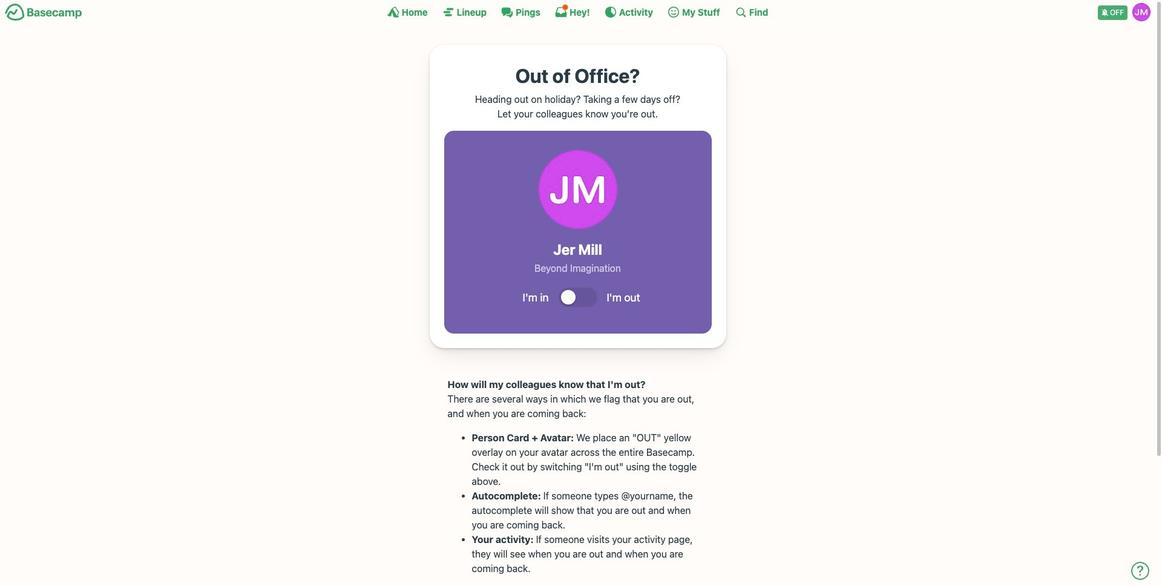 Task type: locate. For each thing, give the bounding box(es) containing it.
switch accounts image
[[5, 3, 82, 22]]

main element
[[0, 0, 1156, 24]]



Task type: describe. For each thing, give the bounding box(es) containing it.
keyboard shortcut: ⌘ + / image
[[735, 6, 747, 18]]

jer mill image
[[1133, 3, 1151, 21]]



Task type: vqa. For each thing, say whether or not it's contained in the screenshot.
Fun in the sun!
no



